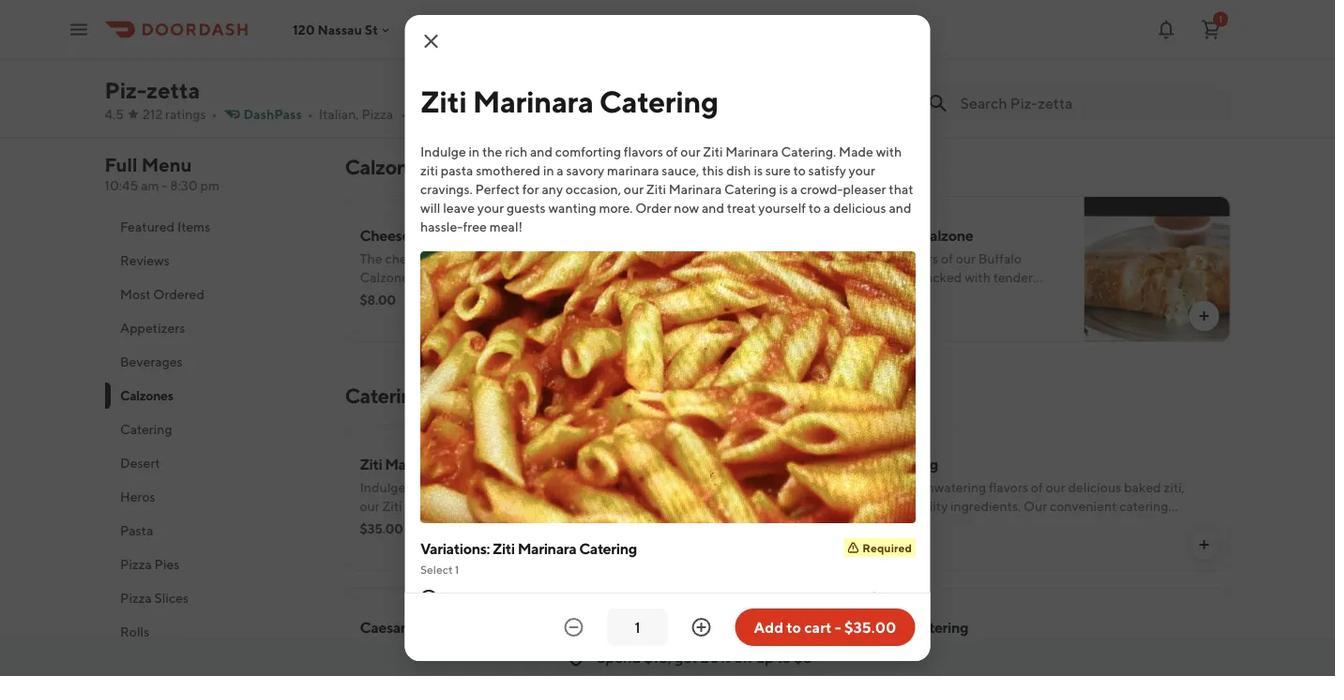 Task type: describe. For each thing, give the bounding box(es) containing it.
pizza slices
[[120, 591, 188, 606]]

full tray
[[452, 591, 502, 606]]

made
[[838, 144, 873, 160]]

select
[[420, 563, 452, 576]]

marinara inside variations: ziti marinara catering select 1
[[517, 540, 576, 558]]

appetizers
[[120, 320, 185, 336]]

zetta
[[146, 76, 200, 103]]

0 vertical spatial $35.00
[[360, 521, 403, 537]]

st
[[365, 22, 378, 37]]

add to cart - $35.00
[[754, 619, 896, 637]]

pasta
[[120, 523, 153, 539]]

to inside button
[[787, 619, 801, 637]]

1 inside variations: ziti marinara catering select 1
[[454, 563, 459, 576]]

pasta button
[[105, 514, 322, 548]]

slices
[[154, 591, 188, 606]]

ravioli
[[863, 619, 908, 637]]

beverages button
[[105, 345, 322, 379]]

ziti
[[420, 163, 438, 178]]

2 horizontal spatial a
[[823, 200, 830, 216]]

get
[[675, 649, 698, 667]]

- inside full menu 10:45 am - 8:30 pm
[[162, 178, 167, 193]]

1 horizontal spatial your
[[848, 163, 875, 178]]

variations:
[[420, 540, 489, 558]]

1 vertical spatial calzones
[[120, 388, 173, 403]]

buffalo
[[810, 227, 859, 244]]

heros
[[120, 489, 155, 505]]

• for italian, pizza • 0.5 mi
[[401, 106, 406, 122]]

savory
[[566, 163, 604, 178]]

pizza pies
[[120, 557, 179, 572]]

1 button
[[1193, 11, 1230, 48]]

notification bell image
[[1155, 18, 1178, 41]]

1 horizontal spatial and
[[701, 200, 724, 216]]

catering inside indulge in the rich and comforting flavors of our ziti marinara catering. made with ziti pasta smothered in a savory marinara sauce, this dish is sure to satisfy your cravings. perfect for any occasion, our ziti marinara catering is a crowd-pleaser that will leave your guests wanting more. order now and treat yourself to a delicious and hassle-free meal!
[[724, 182, 776, 197]]

salad
[[408, 619, 445, 637]]

satisfy
[[808, 163, 846, 178]]

italian,
[[319, 106, 359, 122]]

120 nassau st
[[293, 22, 378, 37]]

Current quantity is 1 number field
[[619, 617, 656, 638]]

this
[[702, 163, 723, 178]]

sauce,
[[661, 163, 699, 178]]

cheese calzone
[[360, 227, 467, 244]]

guests
[[506, 200, 545, 216]]

decrease quantity by 1 image
[[562, 616, 585, 639]]

with
[[876, 144, 902, 160]]

ziti marinara catering dialog
[[405, 15, 930, 676]]

indulge in the rich and comforting flavors of our ziti marinara catering. made with ziti pasta smothered in a savory marinara sauce, this dish is sure to satisfy your cravings. perfect for any occasion, our ziti marinara catering is a crowd-pleaser that will leave your guests wanting more. order now and treat yourself to a delicious and hassle-free meal!
[[420, 144, 913, 235]]

ziti marinara catering inside 'dialog'
[[420, 84, 718, 119]]

1 horizontal spatial our
[[680, 144, 700, 160]]

Item Search search field
[[960, 93, 1216, 114]]

occasion,
[[565, 182, 621, 197]]

marinara up rich
[[472, 84, 593, 119]]

most ordered button
[[105, 278, 322, 312]]

pizza pies button
[[105, 548, 322, 582]]

marinara up now
[[668, 182, 721, 197]]

baked
[[810, 456, 853, 473]]

20%
[[701, 649, 731, 667]]

featured
[[120, 219, 174, 235]]

full menu 10:45 am - 8:30 pm
[[105, 154, 220, 193]]

caesar
[[360, 619, 406, 637]]

yourself
[[758, 200, 806, 216]]

italian, pizza • 0.5 mi
[[319, 106, 452, 122]]

buffalo chicken calzone image
[[1084, 196, 1231, 342]]

dish
[[726, 163, 751, 178]]

spend
[[597, 649, 641, 667]]

reviews button
[[105, 244, 322, 278]]

pizza slices button
[[105, 582, 322, 615]]

free
[[463, 219, 486, 235]]

10:45
[[105, 178, 138, 193]]

catering inside variations: ziti marinara catering select 1
[[579, 540, 636, 558]]

4.5
[[105, 106, 124, 122]]

treat
[[727, 200, 755, 216]]

dashpass
[[243, 106, 302, 122]]

marinara up "dish"
[[725, 144, 778, 160]]

2 horizontal spatial and
[[888, 200, 911, 216]]

desert button
[[105, 447, 322, 480]]

dashpass •
[[243, 106, 313, 122]]

marinara up variations:
[[385, 456, 444, 473]]

1 vertical spatial in
[[543, 163, 554, 178]]

1 inside 1 button
[[1219, 14, 1223, 24]]

variations: ziti marinara catering select 1
[[420, 540, 636, 576]]

cravings.
[[420, 182, 472, 197]]

crowd-
[[800, 182, 843, 197]]

nassau
[[318, 22, 362, 37]]

ratings
[[165, 106, 206, 122]]

1 horizontal spatial calzones
[[345, 155, 428, 179]]

piz-zetta
[[105, 76, 200, 103]]

0 vertical spatial pizza
[[362, 106, 393, 122]]

120
[[293, 22, 315, 37]]

increase quantity by 1 image
[[690, 616, 713, 639]]

spend $15, get 20% off up to $5
[[597, 649, 812, 667]]

any
[[541, 182, 563, 197]]

$45.00
[[810, 521, 854, 537]]

0 vertical spatial is
[[753, 163, 762, 178]]

buffalo chicken calzone
[[810, 227, 973, 244]]

cheese for cheese ravioli catering
[[810, 619, 860, 637]]

cheese calzone image
[[634, 196, 780, 342]]



Task type: vqa. For each thing, say whether or not it's contained in the screenshot.
LEAVE
yes



Task type: locate. For each thing, give the bounding box(es) containing it.
ziti marinara catering image
[[634, 425, 780, 571]]

1
[[1219, 14, 1223, 24], [454, 563, 459, 576]]

sure
[[765, 163, 790, 178]]

1 horizontal spatial calzone
[[919, 227, 973, 244]]

1 horizontal spatial a
[[790, 182, 797, 197]]

required
[[862, 541, 912, 555]]

delicious
[[833, 200, 886, 216]]

heros button
[[105, 480, 322, 514]]

a down crowd- at the top right
[[823, 200, 830, 216]]

0 horizontal spatial 1
[[454, 563, 459, 576]]

to down catering.
[[793, 163, 805, 178]]

212 ratings •
[[143, 106, 217, 122]]

pleaser
[[843, 182, 886, 197]]

1 horizontal spatial -
[[835, 619, 841, 637]]

1 add item to cart image from the left
[[746, 309, 761, 324]]

0 horizontal spatial cheese
[[360, 227, 410, 244]]

to
[[793, 163, 805, 178], [808, 200, 821, 216], [787, 619, 801, 637], [777, 649, 791, 667]]

1 vertical spatial cheese
[[810, 619, 860, 637]]

1 horizontal spatial is
[[779, 182, 788, 197]]

catering.
[[781, 144, 836, 160]]

ziti marinara catering up variations:
[[360, 456, 504, 473]]

1 right notification bell icon at the top of page
[[1219, 14, 1223, 24]]

full for menu
[[105, 154, 138, 176]]

1 vertical spatial full
[[452, 591, 474, 606]]

beverages
[[120, 354, 182, 370]]

pizza
[[362, 106, 393, 122], [120, 557, 151, 572], [120, 591, 151, 606]]

calzones down beverages in the left of the page
[[120, 388, 173, 403]]

• for 212 ratings •
[[212, 106, 217, 122]]

$35.00 inside button
[[844, 619, 896, 637]]

ziti marinara catering up comforting
[[420, 84, 718, 119]]

pizza right italian, on the left top of page
[[362, 106, 393, 122]]

2 • from the left
[[308, 106, 313, 122]]

pasta
[[440, 163, 473, 178]]

0 vertical spatial full
[[105, 154, 138, 176]]

most
[[120, 287, 150, 302]]

full
[[105, 154, 138, 176], [452, 591, 474, 606]]

cheese for cheese calzone
[[360, 227, 410, 244]]

indulge
[[420, 144, 466, 160]]

open menu image
[[68, 18, 90, 41]]

0 horizontal spatial full
[[105, 154, 138, 176]]

our down 'marinara'
[[623, 182, 643, 197]]

off
[[734, 649, 753, 667]]

our
[[680, 144, 700, 160], [623, 182, 643, 197]]

calzones
[[345, 155, 428, 179], [120, 388, 173, 403]]

add item to cart image for cheese calzone
[[746, 309, 761, 324]]

0 vertical spatial in
[[468, 144, 479, 160]]

1 vertical spatial our
[[623, 182, 643, 197]]

marinara up decrease quantity by 1 icon
[[517, 540, 576, 558]]

2 calzone from the left
[[919, 227, 973, 244]]

snapple
[[360, 16, 414, 34]]

hassle-
[[420, 219, 463, 235]]

0 vertical spatial a
[[556, 163, 563, 178]]

pizza up rolls
[[120, 591, 151, 606]]

1 horizontal spatial •
[[308, 106, 313, 122]]

0 horizontal spatial $35.00
[[360, 521, 403, 537]]

0 horizontal spatial add item to cart image
[[746, 309, 761, 324]]

order
[[635, 200, 671, 216]]

1 horizontal spatial 1
[[1219, 14, 1223, 24]]

ordered
[[153, 287, 204, 302]]

1 vertical spatial 1
[[454, 563, 459, 576]]

your down perfect
[[477, 200, 504, 216]]

0 horizontal spatial and
[[530, 144, 552, 160]]

+$25.00
[[863, 591, 915, 606]]

full left tray
[[452, 591, 474, 606]]

a
[[556, 163, 563, 178], [790, 182, 797, 197], [823, 200, 830, 216]]

pizza for pizza pies
[[120, 557, 151, 572]]

full for tray
[[452, 591, 474, 606]]

1 vertical spatial pizza
[[120, 557, 151, 572]]

1 items, open order cart image
[[1200, 18, 1223, 41]]

up
[[756, 649, 774, 667]]

0 horizontal spatial our
[[623, 182, 643, 197]]

for
[[522, 182, 539, 197]]

full inside variations: ziti marinara catering group
[[452, 591, 474, 606]]

1 horizontal spatial in
[[543, 163, 554, 178]]

and down the that
[[888, 200, 911, 216]]

caesar salad catering image
[[634, 588, 780, 676]]

1 horizontal spatial add item to cart image
[[1197, 309, 1212, 324]]

1 vertical spatial is
[[779, 182, 788, 197]]

0 horizontal spatial calzone
[[413, 227, 467, 244]]

ziti inside variations: ziti marinara catering select 1
[[492, 540, 514, 558]]

1 vertical spatial your
[[477, 200, 504, 216]]

a up any
[[556, 163, 563, 178]]

items
[[177, 219, 210, 235]]

rich
[[505, 144, 527, 160]]

our right of
[[680, 144, 700, 160]]

baked ziti catering
[[810, 456, 938, 473]]

your
[[848, 163, 875, 178], [477, 200, 504, 216]]

add to cart - $35.00 button
[[735, 609, 915, 646]]

is right "dish"
[[753, 163, 762, 178]]

1 right select
[[454, 563, 459, 576]]

cheese
[[360, 227, 410, 244], [810, 619, 860, 637]]

1 calzone from the left
[[413, 227, 467, 244]]

is up yourself
[[779, 182, 788, 197]]

caesar salad catering
[[360, 619, 505, 637]]

-
[[162, 178, 167, 193], [835, 619, 841, 637]]

0 horizontal spatial -
[[162, 178, 167, 193]]

more.
[[599, 200, 632, 216]]

0 vertical spatial cheese
[[360, 227, 410, 244]]

calzone right chicken
[[919, 227, 973, 244]]

1 vertical spatial a
[[790, 182, 797, 197]]

to down crowd- at the top right
[[808, 200, 821, 216]]

2 horizontal spatial •
[[401, 106, 406, 122]]

- right cart at the bottom right of page
[[835, 619, 841, 637]]

0 horizontal spatial is
[[753, 163, 762, 178]]

your up pleaser
[[848, 163, 875, 178]]

close ziti marinara catering image
[[420, 30, 442, 53]]

is
[[753, 163, 762, 178], [779, 182, 788, 197]]

0 vertical spatial calzones
[[345, 155, 428, 179]]

pizza inside button
[[120, 557, 151, 572]]

0 horizontal spatial in
[[468, 144, 479, 160]]

in up any
[[543, 163, 554, 178]]

in left the
[[468, 144, 479, 160]]

• right ratings
[[212, 106, 217, 122]]

2 vertical spatial a
[[823, 200, 830, 216]]

• left italian, on the left top of page
[[308, 106, 313, 122]]

mi
[[437, 106, 452, 122]]

tray
[[477, 591, 502, 606]]

add item to cart image
[[746, 309, 761, 324], [1197, 309, 1212, 324]]

leave
[[443, 200, 474, 216]]

0 vertical spatial -
[[162, 178, 167, 193]]

marinara
[[472, 84, 593, 119], [725, 144, 778, 160], [668, 182, 721, 197], [385, 456, 444, 473], [517, 540, 576, 558]]

1 • from the left
[[212, 106, 217, 122]]

$35.00
[[360, 521, 403, 537], [844, 619, 896, 637]]

0 horizontal spatial your
[[477, 200, 504, 216]]

cheese left hassle-
[[360, 227, 410, 244]]

1 vertical spatial ziti marinara catering
[[360, 456, 504, 473]]

to right up
[[777, 649, 791, 667]]

$2.30
[[360, 45, 394, 60]]

piz-
[[105, 76, 146, 103]]

full inside full menu 10:45 am - 8:30 pm
[[105, 154, 138, 176]]

calzone down the will
[[413, 227, 467, 244]]

8:30
[[170, 178, 198, 193]]

and right rich
[[530, 144, 552, 160]]

appetizers button
[[105, 312, 322, 345]]

pm
[[200, 178, 220, 193]]

add
[[754, 619, 784, 637]]

1 vertical spatial $35.00
[[844, 619, 896, 637]]

flavors
[[623, 144, 663, 160]]

add item to cart image for buffalo chicken calzone
[[1197, 309, 1212, 324]]

0 vertical spatial 1
[[1219, 14, 1223, 24]]

of
[[665, 144, 677, 160]]

am
[[141, 178, 159, 193]]

$8.00
[[360, 292, 396, 308]]

perfect
[[475, 182, 519, 197]]

$15,
[[644, 649, 672, 667]]

3 • from the left
[[401, 106, 406, 122]]

snapple image
[[634, 0, 780, 114]]

will
[[420, 200, 440, 216]]

2 add item to cart image from the left
[[1197, 309, 1212, 324]]

ziti
[[420, 84, 466, 119], [703, 144, 722, 160], [646, 182, 666, 197], [360, 456, 382, 473], [855, 456, 878, 473], [492, 540, 514, 558]]

pizza for pizza slices
[[120, 591, 151, 606]]

comforting
[[555, 144, 621, 160]]

now
[[674, 200, 699, 216]]

add item to cart image
[[1197, 538, 1212, 553]]

rolls
[[120, 624, 149, 640]]

to left cart at the bottom right of page
[[787, 619, 801, 637]]

pizza left pies
[[120, 557, 151, 572]]

cart
[[804, 619, 832, 637]]

1 vertical spatial -
[[835, 619, 841, 637]]

chicken
[[861, 227, 916, 244]]

cheese ravioli catering
[[810, 619, 968, 637]]

0.5
[[414, 106, 434, 122]]

that
[[888, 182, 913, 197]]

- inside button
[[835, 619, 841, 637]]

calzones down italian, pizza • 0.5 mi
[[345, 155, 428, 179]]

$10.00
[[810, 292, 852, 308]]

0 vertical spatial ziti marinara catering
[[420, 84, 718, 119]]

1 horizontal spatial $35.00
[[844, 619, 896, 637]]

featured items
[[120, 219, 210, 235]]

featured items button
[[105, 210, 322, 244]]

cheese up $5
[[810, 619, 860, 637]]

a up yourself
[[790, 182, 797, 197]]

marinara
[[607, 163, 659, 178]]

catering button
[[105, 413, 322, 447]]

pizza inside button
[[120, 591, 151, 606]]

•
[[212, 106, 217, 122], [308, 106, 313, 122], [401, 106, 406, 122]]

rolls button
[[105, 615, 322, 649]]

2 vertical spatial pizza
[[120, 591, 151, 606]]

smothered
[[475, 163, 540, 178]]

$5
[[794, 649, 812, 667]]

catering inside button
[[120, 422, 172, 437]]

variations: ziti marinara catering group
[[420, 539, 915, 662]]

0 vertical spatial your
[[848, 163, 875, 178]]

0 horizontal spatial calzones
[[120, 388, 173, 403]]

catering
[[599, 84, 718, 119], [724, 182, 776, 197], [345, 384, 424, 408], [120, 422, 172, 437], [446, 456, 504, 473], [880, 456, 938, 473], [579, 540, 636, 558], [447, 619, 505, 637], [911, 619, 968, 637]]

- right am in the left top of the page
[[162, 178, 167, 193]]

1 horizontal spatial cheese
[[810, 619, 860, 637]]

and right now
[[701, 200, 724, 216]]

full up 10:45
[[105, 154, 138, 176]]

0 vertical spatial our
[[680, 144, 700, 160]]

1 horizontal spatial full
[[452, 591, 474, 606]]

0 horizontal spatial a
[[556, 163, 563, 178]]

meal!
[[489, 219, 522, 235]]

0 horizontal spatial •
[[212, 106, 217, 122]]

• left 0.5 on the top of the page
[[401, 106, 406, 122]]



